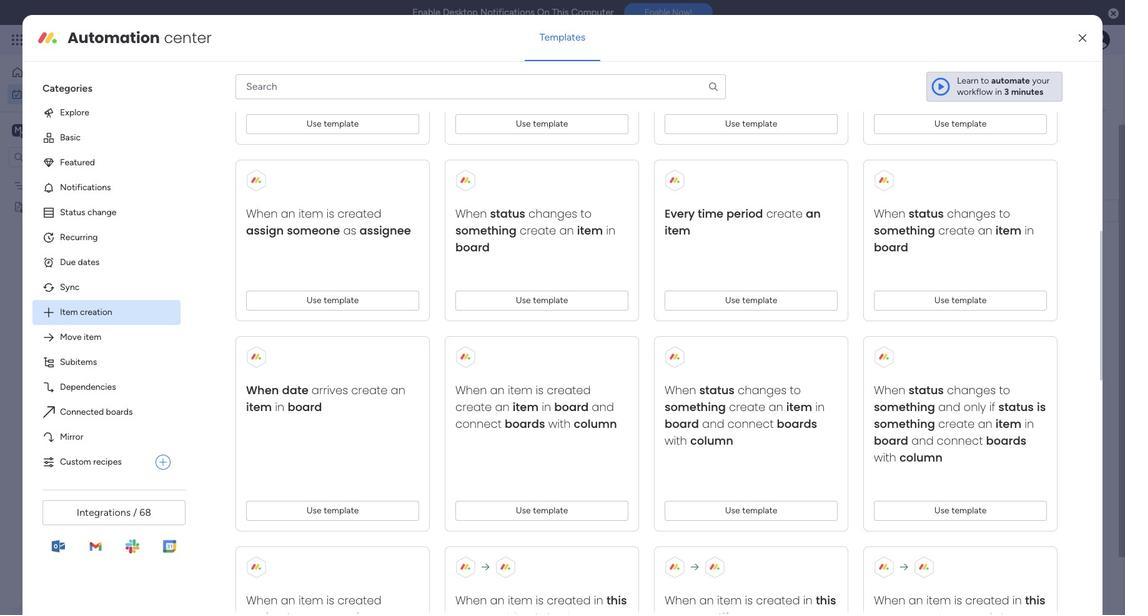Task type: vqa. For each thing, say whether or not it's contained in the screenshot.
rightmost news
no



Task type: describe. For each thing, give the bounding box(es) containing it.
custom recipes option
[[32, 450, 151, 475]]

/ right a
[[298, 428, 303, 444]]

featured
[[60, 157, 95, 168]]

monday
[[56, 32, 98, 47]]

week for this week
[[579, 207, 598, 217]]

work for monday
[[101, 32, 123, 47]]

basic option
[[32, 125, 181, 150]]

help button
[[1019, 580, 1063, 601]]

marketing plan link
[[658, 201, 773, 223]]

every
[[665, 206, 695, 222]]

an inside when date arrives   create an item in board
[[391, 383, 405, 398]]

dates for due
[[78, 257, 100, 268]]

connected boards
[[60, 407, 133, 418]]

create inside when status changes   to something and only if status is something create an item in board and connect boards with column
[[938, 417, 975, 432]]

customize
[[418, 129, 461, 140]]

2 when status changes   to something create an item in board from the left
[[874, 206, 1034, 255]]

notes
[[29, 201, 53, 212]]

enable for enable now!
[[645, 8, 670, 18]]

when inside when status changes   to something and only if status is something create an item in board and connect boards with column
[[874, 383, 905, 398]]

workspace selection element
[[12, 123, 104, 139]]

computer
[[571, 7, 614, 18]]

notifications option
[[32, 175, 181, 200]]

on
[[996, 206, 1006, 217]]

Filter dashboard by text search field
[[184, 125, 302, 145]]

my for my work
[[187, 72, 216, 101]]

integrations / 68
[[77, 507, 151, 519]]

integrations
[[77, 507, 131, 519]]

create inside when date arrives   create an item in board
[[351, 383, 388, 398]]

Search in workspace field
[[26, 150, 104, 164]]

see plans image
[[207, 32, 218, 47]]

and connect
[[455, 400, 614, 432]]

due
[[60, 257, 76, 268]]

enable now!
[[645, 8, 692, 18]]

nov 9
[[889, 206, 911, 216]]

connected boards option
[[32, 400, 181, 425]]

nov
[[889, 206, 904, 216]]

someone
[[287, 223, 340, 239]]

with inside when status changes   to something and only if status is something create an item in board and connect boards with column
[[874, 450, 896, 466]]

main
[[29, 124, 51, 136]]

1 horizontal spatial marketing plan
[[660, 207, 717, 217]]

next week /
[[211, 338, 279, 354]]

past dates /
[[211, 181, 282, 196]]

when an item is created assign someone as assignee
[[246, 206, 411, 239]]

board inside when date arrives   create an item in board
[[288, 400, 322, 415]]

changes inside when status changes   to something create an item in board and connect boards with column
[[738, 383, 787, 398]]

search image
[[708, 81, 719, 92]]

help
[[1030, 584, 1052, 597]]

connect inside "and connect"
[[455, 417, 502, 432]]

without a date /
[[211, 428, 306, 444]]

to inside when status changes   to something create an item in board and connect boards with column
[[790, 383, 801, 398]]

/ right the later
[[242, 383, 247, 399]]

categories heading
[[32, 72, 181, 101]]

item
[[60, 307, 78, 318]]

done
[[350, 129, 370, 140]]

when inside when an item is created create an
[[455, 383, 487, 398]]

dependencies
[[60, 382, 116, 393]]

an inside an item
[[806, 206, 821, 222]]

3 minutes
[[1004, 87, 1043, 97]]

and inside "and connect"
[[592, 400, 614, 415]]

2 this group from the left
[[665, 593, 836, 616]]

work
[[221, 72, 271, 101]]

templates button
[[525, 22, 601, 52]]

date inside when date arrives   create an item in board
[[282, 383, 308, 398]]

later / 0 items
[[211, 383, 280, 399]]

now!
[[672, 8, 692, 18]]

mirror
[[60, 432, 83, 443]]

this week / 0 items
[[211, 293, 306, 309]]

an inside when an item is created assign someone as assignee
[[281, 206, 295, 222]]

desktop
[[443, 7, 478, 18]]

an inside when status changes   to something and only if status is something create an item in board and connect boards with column
[[978, 417, 993, 432]]

time
[[698, 206, 724, 222]]

1 when status changes   to something create an item in board from the left
[[455, 206, 615, 255]]

1 this group from the left
[[455, 593, 627, 616]]

2 when an item is created in from the left
[[665, 593, 816, 609]]

categories
[[42, 82, 92, 94]]

next
[[211, 338, 235, 354]]

recipes
[[93, 457, 122, 468]]

connect inside when status changes   to something and only if status is something create an item in board and connect boards with column
[[937, 433, 983, 449]]

item inside when status changes   to something create an item in board and connect boards with column
[[786, 400, 812, 415]]

notifications inside notifications option
[[60, 182, 111, 193]]

0 vertical spatial this
[[552, 7, 569, 18]]

when inside when status changes   to something create an item in board and connect boards with column
[[665, 383, 696, 398]]

today
[[211, 248, 246, 264]]

changes inside when status changes   to something and only if status is something create an item in board and connect boards with column
[[947, 383, 996, 398]]

custom
[[60, 457, 91, 468]]

featured option
[[32, 150, 181, 175]]

3
[[1004, 87, 1009, 97]]

assignee
[[360, 223, 411, 239]]

automate
[[991, 76, 1030, 86]]

lottie animation image
[[0, 490, 159, 616]]

items inside the this week / 0 items
[[285, 297, 306, 307]]

custom recipes
[[60, 457, 122, 468]]

boards with column
[[505, 417, 617, 432]]

3 when an item is created in from the left
[[874, 593, 1025, 609]]

when an item is created create an
[[455, 383, 591, 415]]

templates
[[540, 31, 586, 43]]

today /
[[211, 248, 257, 264]]

enable now! button
[[624, 3, 713, 22]]

in inside when date arrives   create an item in board
[[275, 400, 284, 415]]

sync option
[[32, 275, 181, 300]]

subitems option
[[32, 350, 181, 375]]

working
[[961, 206, 994, 217]]

workflow
[[957, 87, 993, 97]]

customize button
[[398, 125, 466, 145]]

item inside when date arrives   create an item in board
[[246, 400, 272, 415]]

a
[[258, 428, 265, 444]]

creation
[[80, 307, 112, 318]]

arrives
[[312, 383, 348, 398]]

minutes
[[1011, 87, 1043, 97]]

monday work management
[[56, 32, 194, 47]]

basic
[[60, 132, 81, 143]]

create inside when status changes   to something create an item in board and connect boards with column
[[729, 400, 765, 415]]

explore option
[[32, 101, 181, 125]]

change
[[87, 207, 116, 218]]

3 this from the left
[[1025, 593, 1046, 609]]

list box containing marketing plan
[[0, 172, 159, 386]]

working on it
[[961, 206, 1013, 217]]

to inside when status changes   to something and only if status is something create an item in board and connect boards with column
[[999, 383, 1010, 398]]

only
[[964, 400, 986, 415]]

private board image
[[13, 201, 25, 213]]

move item
[[60, 332, 101, 343]]

lottie animation element
[[0, 490, 159, 616]]

recurring
[[60, 232, 98, 243]]

select product image
[[11, 34, 24, 46]]

0 vertical spatial notifications
[[480, 7, 535, 18]]

date
[[891, 180, 909, 191]]

move item option
[[32, 325, 181, 350]]

kendall parks image
[[1090, 30, 1110, 50]]

plan inside list box
[[71, 180, 87, 191]]



Task type: locate. For each thing, give the bounding box(es) containing it.
9
[[906, 206, 911, 216]]

is inside when an item is created assign someone as assignee
[[326, 206, 334, 222]]

0 up next week /
[[277, 297, 283, 307]]

1 horizontal spatial notifications
[[480, 7, 535, 18]]

item
[[299, 206, 323, 222], [577, 223, 603, 239], [665, 223, 690, 239], [996, 223, 1021, 239], [84, 332, 101, 343], [508, 383, 533, 398], [246, 400, 272, 415], [513, 400, 539, 415], [786, 400, 812, 415], [996, 417, 1021, 432], [299, 593, 323, 609], [508, 593, 533, 609], [717, 593, 742, 609], [926, 593, 951, 609]]

create
[[766, 206, 803, 222], [520, 223, 556, 239], [938, 223, 975, 239], [351, 383, 388, 398], [455, 400, 492, 415], [729, 400, 765, 415], [938, 417, 975, 432]]

0 vertical spatial week
[[579, 207, 598, 217]]

enable for enable desktop notifications on this computer
[[412, 7, 441, 18]]

this
[[552, 7, 569, 18], [562, 207, 577, 217], [211, 293, 233, 309]]

your
[[1032, 76, 1050, 86]]

learn
[[957, 76, 979, 86]]

2 horizontal spatial group
[[874, 610, 908, 616]]

2 horizontal spatial connect
[[937, 433, 983, 449]]

automation  center image
[[37, 28, 57, 48]]

2 vertical spatial week
[[238, 338, 268, 354]]

0 vertical spatial work
[[101, 32, 123, 47]]

0 horizontal spatial work
[[42, 88, 61, 99]]

2 vertical spatial this
[[211, 293, 233, 309]]

/ down the this week / 0 items
[[271, 338, 276, 354]]

1 horizontal spatial when an item is created in
[[665, 593, 816, 609]]

0 vertical spatial dates
[[238, 181, 270, 196]]

this week
[[562, 207, 598, 217]]

hide done items
[[329, 129, 393, 140]]

items
[[372, 129, 393, 140], [285, 297, 306, 307], [258, 387, 280, 397]]

management
[[126, 32, 194, 47]]

main workspace
[[29, 124, 102, 136]]

search image
[[287, 130, 297, 140]]

1 vertical spatial marketing plan
[[660, 207, 717, 217]]

1 vertical spatial items
[[285, 297, 306, 307]]

/ inside integrations / 68 button
[[133, 507, 137, 519]]

3 this group from the left
[[874, 593, 1046, 616]]

week for this week / 0 items
[[236, 293, 265, 309]]

changes
[[529, 206, 577, 222], [947, 206, 996, 222], [738, 383, 787, 398], [947, 383, 996, 398]]

1 vertical spatial 0
[[250, 387, 256, 397]]

connect inside when status changes   to something create an item in board and connect boards with column
[[728, 417, 774, 432]]

1 horizontal spatial this group
[[665, 593, 836, 616]]

this for this week / 0 items
[[211, 293, 233, 309]]

marketing inside marketing plan link
[[660, 207, 699, 217]]

0 vertical spatial plan
[[71, 180, 87, 191]]

None search field
[[184, 125, 302, 145]]

0 vertical spatial with
[[548, 417, 571, 432]]

with
[[548, 417, 571, 432], [665, 433, 687, 449], [874, 450, 896, 466]]

column inside when status changes   to something create an item in board and connect boards with column
[[690, 433, 733, 449]]

center
[[164, 27, 212, 48]]

without
[[211, 428, 255, 444]]

every time period create
[[665, 206, 806, 222]]

1 vertical spatial notifications
[[60, 182, 111, 193]]

work
[[101, 32, 123, 47], [42, 88, 61, 99]]

board inside when status changes   to something create an item in board and connect boards with column
[[665, 417, 699, 432]]

and inside when status changes   to something create an item in board and connect boards with column
[[702, 417, 724, 432]]

item inside option
[[84, 332, 101, 343]]

2 this from the left
[[816, 593, 836, 609]]

created inside when an item is created assign someone as assignee
[[338, 206, 382, 222]]

when date arrives   create an item in board
[[246, 383, 405, 415]]

0 horizontal spatial 0
[[250, 387, 256, 397]]

2 horizontal spatial with
[[874, 450, 896, 466]]

mirror option
[[32, 425, 181, 450]]

my for my work
[[27, 88, 39, 99]]

2 horizontal spatial column
[[900, 450, 943, 466]]

workspace
[[53, 124, 102, 136]]

sync
[[60, 282, 80, 293]]

my work button
[[7, 84, 134, 104]]

marketing plan
[[29, 180, 87, 191], [660, 207, 717, 217]]

0 horizontal spatial marketing plan
[[29, 180, 87, 191]]

marketing
[[29, 180, 68, 191], [660, 207, 699, 217]]

0 vertical spatial column
[[574, 417, 617, 432]]

my work
[[187, 72, 271, 101]]

/ up assign
[[273, 181, 279, 196]]

my
[[187, 72, 216, 101], [27, 88, 39, 99]]

in inside the your workflow in
[[995, 87, 1002, 97]]

is inside when status changes   to something and only if status is something create an item in board and connect boards with column
[[1037, 400, 1046, 415]]

/ right today
[[249, 248, 255, 264]]

work for my
[[42, 88, 61, 99]]

date right a
[[268, 428, 295, 444]]

work up explore
[[42, 88, 61, 99]]

status change option
[[32, 200, 181, 225]]

3 group from the left
[[874, 610, 908, 616]]

week
[[579, 207, 598, 217], [236, 293, 265, 309], [238, 338, 268, 354]]

item creation option
[[32, 300, 181, 325]]

1 this from the left
[[607, 593, 627, 609]]

1 horizontal spatial 0
[[277, 297, 283, 307]]

when an item is created
[[246, 593, 382, 609]]

1 vertical spatial column
[[690, 433, 733, 449]]

an
[[281, 206, 295, 222], [806, 206, 821, 222], [559, 223, 574, 239], [978, 223, 993, 239], [391, 383, 405, 398], [490, 383, 505, 398], [495, 400, 510, 415], [769, 400, 783, 415], [978, 417, 993, 432], [281, 593, 295, 609], [490, 593, 505, 609], [699, 593, 714, 609], [909, 593, 923, 609]]

1 vertical spatial week
[[236, 293, 265, 309]]

use template
[[307, 119, 359, 129], [516, 119, 568, 129], [725, 119, 777, 129], [934, 119, 987, 129], [307, 295, 359, 306], [516, 295, 568, 306], [725, 295, 777, 306], [934, 295, 987, 306], [307, 506, 359, 517], [516, 506, 568, 517], [725, 506, 777, 517], [934, 506, 987, 517]]

1 vertical spatial marketing
[[660, 207, 699, 217]]

dates right due
[[78, 257, 100, 268]]

0 horizontal spatial dates
[[78, 257, 100, 268]]

None search field
[[236, 74, 726, 99]]

later
[[211, 383, 239, 399]]

explore
[[60, 107, 89, 118]]

boards inside when status changes   to something and only if status is something create an item in board and connect boards with column
[[986, 433, 1027, 449]]

0 horizontal spatial enable
[[412, 7, 441, 18]]

1 vertical spatial plan
[[701, 207, 717, 217]]

0 horizontal spatial notifications
[[60, 182, 111, 193]]

an inside when status changes   to something create an item in board and connect boards with column
[[769, 400, 783, 415]]

1 horizontal spatial connect
[[728, 417, 774, 432]]

something inside when status changes   to something create an item in board and connect boards with column
[[665, 400, 726, 415]]

assign
[[246, 223, 284, 239]]

due dates option
[[32, 250, 181, 275]]

work inside button
[[42, 88, 61, 99]]

period
[[726, 206, 763, 222]]

0 horizontal spatial marketing
[[29, 180, 68, 191]]

0 vertical spatial marketing
[[29, 180, 68, 191]]

2 vertical spatial column
[[900, 450, 943, 466]]

your workflow in
[[957, 76, 1050, 97]]

0
[[277, 297, 283, 307], [250, 387, 256, 397]]

list box
[[0, 172, 159, 386]]

option
[[0, 174, 159, 177]]

2 horizontal spatial this group
[[874, 593, 1046, 616]]

2 horizontal spatial this
[[1025, 593, 1046, 609]]

my left work
[[187, 72, 216, 101]]

item in board
[[513, 400, 589, 415]]

0 horizontal spatial this
[[607, 593, 627, 609]]

date left "arrives"
[[282, 383, 308, 398]]

marketing inside list box
[[29, 180, 68, 191]]

in inside when status changes   to something create an item in board and connect boards with column
[[815, 400, 825, 415]]

item inside an item
[[665, 223, 690, 239]]

0 vertical spatial marketing plan
[[29, 180, 87, 191]]

recurring option
[[32, 225, 181, 250]]

1 vertical spatial date
[[268, 428, 295, 444]]

/
[[273, 181, 279, 196], [249, 248, 255, 264], [268, 293, 274, 309], [271, 338, 276, 354], [242, 383, 247, 399], [298, 428, 303, 444], [133, 507, 137, 519]]

1 group from the left
[[455, 610, 489, 616]]

0 horizontal spatial connect
[[455, 417, 502, 432]]

v2 overdue deadline image
[[861, 205, 871, 217]]

connected
[[60, 407, 104, 418]]

1 horizontal spatial plan
[[701, 207, 717, 217]]

status
[[60, 207, 85, 218]]

notifications up status change
[[60, 182, 111, 193]]

0 horizontal spatial when status changes   to something create an item in board
[[455, 206, 615, 255]]

workspace image
[[12, 123, 24, 137]]

dates inside option
[[78, 257, 100, 268]]

this
[[607, 593, 627, 609], [816, 593, 836, 609], [1025, 593, 1046, 609]]

0 horizontal spatial my
[[27, 88, 39, 99]]

created inside when an item is created create an
[[547, 383, 591, 398]]

is
[[326, 206, 334, 222], [536, 383, 544, 398], [1037, 400, 1046, 415], [326, 593, 334, 609], [536, 593, 544, 609], [745, 593, 753, 609], [954, 593, 962, 609]]

if
[[989, 400, 995, 415]]

1 vertical spatial dates
[[78, 257, 100, 268]]

enable left now!
[[645, 8, 670, 18]]

0 vertical spatial date
[[282, 383, 308, 398]]

0 vertical spatial 0
[[277, 297, 283, 307]]

column inside when status changes   to something and only if status is something create an item in board and connect boards with column
[[900, 450, 943, 466]]

0 horizontal spatial column
[[574, 417, 617, 432]]

an item
[[665, 206, 821, 239]]

home image
[[11, 66, 24, 79]]

item creation
[[60, 307, 112, 318]]

/ left 68
[[133, 507, 137, 519]]

use template button
[[246, 114, 419, 134], [455, 114, 628, 134], [665, 114, 838, 134], [874, 114, 1047, 134], [246, 291, 419, 311], [455, 291, 628, 311], [665, 291, 838, 311], [874, 291, 1047, 311], [246, 502, 419, 522], [455, 502, 628, 522], [665, 502, 838, 522], [874, 502, 1047, 522]]

1 horizontal spatial this
[[816, 593, 836, 609]]

1 horizontal spatial items
[[285, 297, 306, 307]]

on
[[537, 7, 550, 18]]

work right monday
[[101, 32, 123, 47]]

2 vertical spatial with
[[874, 450, 896, 466]]

date
[[282, 383, 308, 398], [268, 428, 295, 444]]

boards inside when status changes   to something create an item in board and connect boards with column
[[777, 417, 817, 432]]

1 horizontal spatial when status changes   to something create an item in board
[[874, 206, 1034, 255]]

when inside when date arrives   create an item in board
[[246, 383, 279, 398]]

boards inside 'option'
[[106, 407, 133, 418]]

2 horizontal spatial items
[[372, 129, 393, 140]]

board inside when status changes   to something and only if status is something create an item in board and connect boards with column
[[874, 433, 908, 449]]

1 horizontal spatial group
[[665, 610, 699, 616]]

notifications left on at the top left
[[480, 7, 535, 18]]

1 horizontal spatial enable
[[645, 8, 670, 18]]

dates
[[238, 181, 270, 196], [78, 257, 100, 268]]

move
[[60, 332, 82, 343]]

when status changes   to something and only if status is something create an item in board and connect boards with column
[[874, 383, 1046, 466]]

status inside when status changes   to something create an item in board and connect boards with column
[[699, 383, 735, 398]]

hide
[[329, 129, 348, 140]]

this for this week
[[562, 207, 577, 217]]

0 horizontal spatial group
[[455, 610, 489, 616]]

1 when an item is created in from the left
[[455, 593, 607, 609]]

is inside when an item is created create an
[[536, 383, 544, 398]]

to
[[981, 76, 989, 86], [580, 206, 592, 222], [999, 206, 1010, 222], [790, 383, 801, 398], [999, 383, 1010, 398]]

when status changes   to something create an item in board
[[455, 206, 615, 255], [874, 206, 1034, 255]]

when inside when an item is created assign someone as assignee
[[246, 206, 278, 222]]

status change
[[60, 207, 116, 218]]

my work
[[27, 88, 61, 99]]

1 horizontal spatial my
[[187, 72, 216, 101]]

1 horizontal spatial work
[[101, 32, 123, 47]]

2 horizontal spatial when an item is created in
[[874, 593, 1025, 609]]

in inside when status changes   to something and only if status is something create an item in board and connect boards with column
[[1025, 417, 1034, 432]]

with inside when status changes   to something create an item in board and connect boards with column
[[665, 433, 687, 449]]

due dates
[[60, 257, 100, 268]]

1 horizontal spatial dates
[[238, 181, 270, 196]]

0 vertical spatial items
[[372, 129, 393, 140]]

0 inside the later / 0 items
[[250, 387, 256, 397]]

learn to automate
[[957, 76, 1030, 86]]

2 group from the left
[[665, 610, 699, 616]]

enable inside button
[[645, 8, 670, 18]]

dates for past
[[238, 181, 270, 196]]

items inside the later / 0 items
[[258, 387, 280, 397]]

past
[[211, 181, 235, 196]]

enable left desktop
[[412, 7, 441, 18]]

status
[[490, 206, 525, 222], [909, 206, 944, 222], [699, 383, 735, 398], [909, 383, 944, 398], [998, 400, 1034, 415]]

plan down featured
[[71, 180, 87, 191]]

dates right past at the top of page
[[238, 181, 270, 196]]

item inside when an item is created create an
[[508, 383, 533, 398]]

item inside when an item is created assign someone as assignee
[[299, 206, 323, 222]]

notifications
[[480, 7, 535, 18], [60, 182, 111, 193]]

automation center
[[67, 27, 212, 48]]

dapulse close image
[[1108, 7, 1119, 20]]

it
[[1008, 206, 1013, 217]]

/ up next week /
[[268, 293, 274, 309]]

item inside when status changes   to something and only if status is something create an item in board and connect boards with column
[[996, 417, 1021, 432]]

0 horizontal spatial this group
[[455, 593, 627, 616]]

0 horizontal spatial plan
[[71, 180, 87, 191]]

Search for a column type search field
[[236, 74, 726, 99]]

1 horizontal spatial marketing
[[660, 207, 699, 217]]

use
[[307, 119, 322, 129], [516, 119, 531, 129], [725, 119, 740, 129], [934, 119, 949, 129], [307, 295, 322, 306], [516, 295, 531, 306], [725, 295, 740, 306], [934, 295, 949, 306], [307, 506, 322, 517], [516, 506, 531, 517], [725, 506, 740, 517], [934, 506, 949, 517]]

week for next week /
[[238, 338, 268, 354]]

0 horizontal spatial when an item is created in
[[455, 593, 607, 609]]

my left "categories" at the left top of page
[[27, 88, 39, 99]]

create inside when an item is created create an
[[455, 400, 492, 415]]

subitems
[[60, 357, 97, 368]]

categories list box
[[32, 72, 191, 475]]

1 vertical spatial work
[[42, 88, 61, 99]]

enable desktop notifications on this computer
[[412, 7, 614, 18]]

1 vertical spatial with
[[665, 433, 687, 449]]

my inside button
[[27, 88, 39, 99]]

1 horizontal spatial with
[[665, 433, 687, 449]]

created
[[338, 206, 382, 222], [547, 383, 591, 398], [338, 593, 382, 609], [547, 593, 591, 609], [756, 593, 800, 609], [965, 593, 1009, 609]]

2 vertical spatial items
[[258, 387, 280, 397]]

68
[[139, 507, 151, 519]]

as
[[343, 223, 356, 239]]

connect
[[455, 417, 502, 432], [728, 417, 774, 432], [937, 433, 983, 449]]

0 right the later
[[250, 387, 256, 397]]

integrations / 68 button
[[42, 501, 186, 526]]

1 horizontal spatial column
[[690, 433, 733, 449]]

something
[[455, 223, 517, 239], [874, 223, 935, 239], [665, 400, 726, 415], [874, 400, 935, 415], [874, 417, 935, 432]]

1 vertical spatial this
[[562, 207, 577, 217]]

plan right every
[[701, 207, 717, 217]]

0 horizontal spatial items
[[258, 387, 280, 397]]

0 inside the this week / 0 items
[[277, 297, 283, 307]]

0 horizontal spatial with
[[548, 417, 571, 432]]

dependencies option
[[32, 375, 181, 400]]



